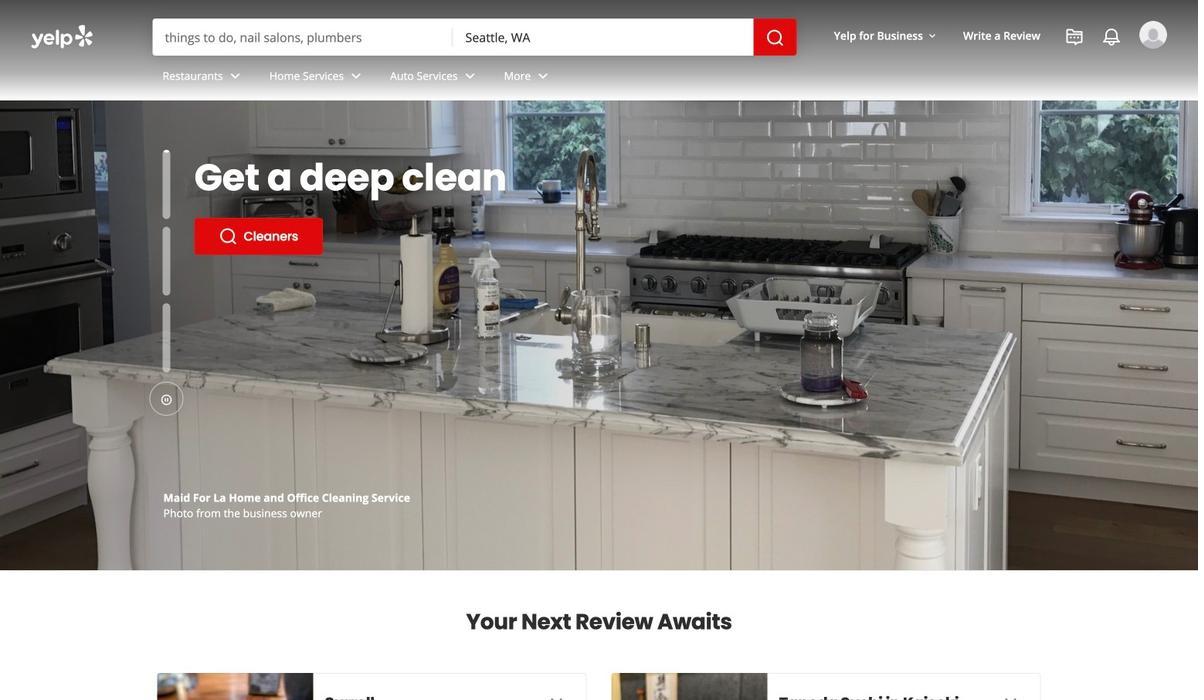 Task type: vqa. For each thing, say whether or not it's contained in the screenshot.
Shaya Z. image
yes



Task type: describe. For each thing, give the bounding box(es) containing it.
24 chevron down v2 image
[[226, 67, 245, 85]]

address, neighborhood, city, state or zip search field
[[453, 19, 754, 56]]

notifications image
[[1103, 28, 1121, 46]]

2 24 chevron down v2 image from the left
[[461, 67, 480, 85]]

business categories element
[[150, 56, 1168, 100]]

none field address, neighborhood, city, state or zip
[[453, 19, 754, 56]]

dismiss card image for photo of taneda sushi in kaiseki
[[1002, 695, 1020, 700]]

1 24 chevron down v2 image from the left
[[347, 67, 366, 85]]

photo of taneda sushi in kaiseki image
[[612, 673, 768, 700]]

3 24 chevron down v2 image from the left
[[534, 67, 553, 85]]

none field 'things to do, nail salons, plumbers'
[[153, 19, 453, 56]]

user actions element
[[822, 19, 1189, 114]]

photo of surrell image
[[157, 673, 313, 700]]



Task type: locate. For each thing, give the bounding box(es) containing it.
24 search v2 image
[[219, 227, 238, 246], [219, 227, 238, 246]]

2 horizontal spatial 24 chevron down v2 image
[[534, 67, 553, 85]]

None search field
[[0, 0, 1199, 114], [153, 19, 797, 56], [0, 0, 1199, 114], [153, 19, 797, 56]]

None field
[[153, 19, 453, 56], [453, 19, 754, 56]]

things to do, nail salons, plumbers search field
[[153, 19, 453, 56]]

1 none field from the left
[[153, 19, 453, 56]]

0 horizontal spatial dismiss card image
[[547, 695, 566, 700]]

dismiss card image
[[547, 695, 566, 700], [1002, 695, 1020, 700]]

16 chevron down v2 image
[[926, 30, 939, 42]]

0 horizontal spatial 24 chevron down v2 image
[[347, 67, 366, 85]]

1 horizontal spatial dismiss card image
[[1002, 695, 1020, 700]]

projects image
[[1066, 28, 1084, 46]]

dismiss card image for photo of surrell
[[547, 695, 566, 700]]

pause slideshow image
[[160, 394, 173, 406]]

2 none field from the left
[[453, 19, 754, 56]]

1 dismiss card image from the left
[[547, 695, 566, 700]]

shaya z. image
[[1140, 21, 1168, 49]]

2 dismiss card image from the left
[[1002, 695, 1020, 700]]

1 horizontal spatial 24 chevron down v2 image
[[461, 67, 480, 85]]

search image
[[766, 29, 785, 47]]

24 chevron down v2 image
[[347, 67, 366, 85], [461, 67, 480, 85], [534, 67, 553, 85]]



